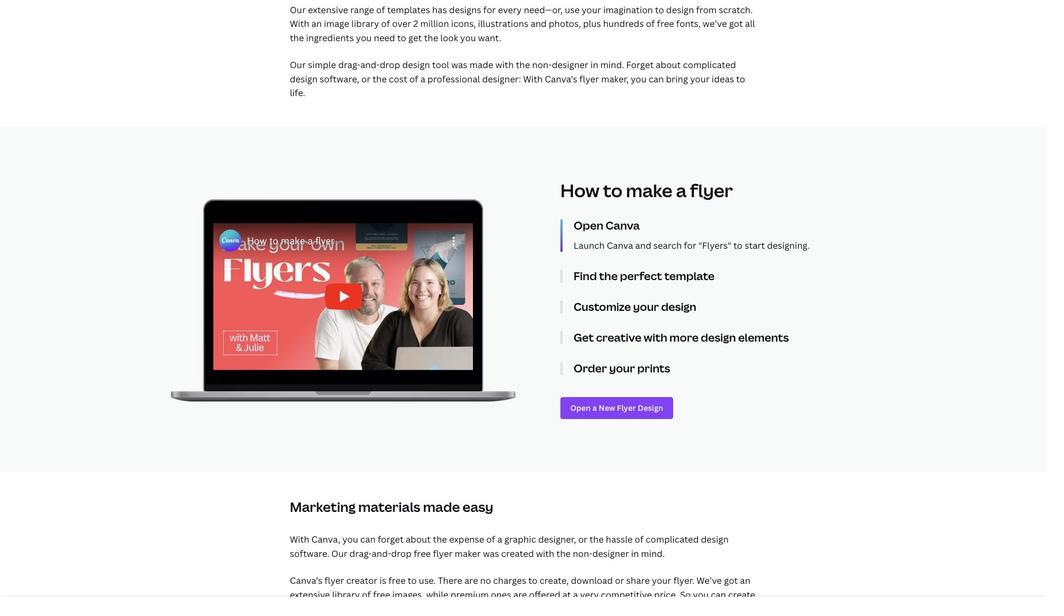 Task type: vqa. For each thing, say whether or not it's contained in the screenshot.
Charts Button
no



Task type: describe. For each thing, give the bounding box(es) containing it.
extensive inside canva's flyer creator is free to use. there are no charges to create, download or share your flyer. we've got an extensive library of free images, while premium ones are offered at a very competitive price. so you can creat
[[290, 590, 330, 598]]

offered
[[529, 590, 560, 598]]

ones
[[491, 590, 511, 598]]

there
[[438, 576, 462, 588]]

free inside 'our extensive range of templates has designs for every need—or, use your imagination to design from scratch. with an image library of over 2 million icons, illustrations and photos, plus hundreds of free fonts, we've got all the ingredients you need to get the look you want.'
[[657, 18, 674, 30]]

to up images,
[[408, 576, 417, 588]]

is
[[380, 576, 386, 588]]

and- inside the with canva, you can forget about the expense of a graphic designer, or the hassle of complicated design software. our drag-and-drop free flyer maker was created with the non-designer in mind.
[[372, 548, 391, 560]]

look
[[440, 32, 458, 44]]

get creative with more design elements
[[574, 331, 789, 345]]

scratch.
[[719, 4, 753, 16]]

price.
[[654, 590, 678, 598]]

search
[[653, 240, 682, 252]]

designs
[[449, 4, 481, 16]]

very
[[580, 590, 599, 598]]

elements
[[738, 331, 789, 345]]

forget
[[378, 534, 404, 546]]

ingredients
[[306, 32, 354, 44]]

ideas
[[712, 73, 734, 85]]

"flyers"
[[699, 240, 731, 252]]

create,
[[540, 576, 569, 588]]

a inside 'our simple drag-and-drop design tool was made with the non-designer in mind. forget about complicated design software, or the cost of a professional designer: with canva's flyer maker, you can bring your ideas to life.'
[[420, 73, 425, 85]]

library inside canva's flyer creator is free to use. there are no charges to create, download or share your flyer. we've got an extensive library of free images, while premium ones are offered at a very competitive price. so you can creat
[[332, 590, 360, 598]]

images,
[[392, 590, 424, 598]]

canva for open
[[606, 218, 640, 233]]

non- inside 'our simple drag-and-drop design tool was made with the non-designer in mind. forget about complicated design software, or the cost of a professional designer: with canva's flyer maker, you can bring your ideas to life.'
[[532, 59, 552, 71]]

complicated inside the with canva, you can forget about the expense of a graphic designer, or the hassle of complicated design software. our drag-and-drop free flyer maker was created with the non-designer in mind.
[[646, 534, 699, 546]]

flyer inside canva's flyer creator is free to use. there are no charges to create, download or share your flyer. we've got an extensive library of free images, while premium ones are offered at a very competitive price. so you can creat
[[325, 576, 344, 588]]

1 horizontal spatial for
[[684, 240, 696, 252]]

drag- inside 'our simple drag-and-drop design tool was made with the non-designer in mind. forget about complicated design software, or the cost of a professional designer: with canva's flyer maker, you can bring your ideas to life.'
[[338, 59, 360, 71]]

plus
[[583, 18, 601, 30]]

flyer inside the with canva, you can forget about the expense of a graphic designer, or the hassle of complicated design software. our drag-and-drop free flyer maker was created with the non-designer in mind.
[[433, 548, 453, 560]]

need
[[374, 32, 395, 44]]

our for our extensive range of templates has designs for every need—or, use your imagination to design from scratch. with an image library of over 2 million icons, illustrations and photos, plus hundreds of free fonts, we've got all the ingredients you need to get the look you want.
[[290, 4, 306, 16]]

with inside 'our extensive range of templates has designs for every need—or, use your imagination to design from scratch. with an image library of over 2 million icons, illustrations and photos, plus hundreds of free fonts, we've got all the ingredients you need to get the look you want.'
[[290, 18, 309, 30]]

all
[[745, 18, 755, 30]]

your inside 'our simple drag-and-drop design tool was made with the non-designer in mind. forget about complicated design software, or the cost of a professional designer: with canva's flyer maker, you can bring your ideas to life.'
[[690, 73, 710, 85]]

to left start
[[733, 240, 743, 252]]

with inside 'our simple drag-and-drop design tool was made with the non-designer in mind. forget about complicated design software, or the cost of a professional designer: with canva's flyer maker, you can bring your ideas to life.'
[[495, 59, 514, 71]]

icons,
[[451, 18, 476, 30]]

maker,
[[601, 73, 629, 85]]

order
[[574, 361, 607, 376]]

so
[[680, 590, 691, 598]]

while
[[426, 590, 448, 598]]

0 vertical spatial are
[[464, 576, 478, 588]]

image
[[324, 18, 349, 30]]

library inside 'our extensive range of templates has designs for every need—or, use your imagination to design from scratch. with an image library of over 2 million icons, illustrations and photos, plus hundreds of free fonts, we've got all the ingredients you need to get the look you want.'
[[351, 18, 379, 30]]

to left get
[[397, 32, 406, 44]]

designer,
[[538, 534, 576, 546]]

fonts,
[[676, 18, 701, 30]]

of right hassle
[[635, 534, 644, 546]]

design up the cost
[[402, 59, 430, 71]]

from
[[696, 4, 717, 16]]

mind. inside the with canva, you can forget about the expense of a graphic designer, or the hassle of complicated design software. our drag-and-drop free flyer maker was created with the non-designer in mind.
[[641, 548, 665, 560]]

our extensive range of templates has designs for every need—or, use your imagination to design from scratch. with an image library of over 2 million icons, illustrations and photos, plus hundreds of free fonts, we've got all the ingredients you need to get the look you want.
[[290, 4, 755, 44]]

forget
[[626, 59, 654, 71]]

graphic
[[504, 534, 536, 546]]

launch canva and search for "flyers" to start designing.
[[574, 240, 810, 252]]

open canva button
[[574, 218, 876, 233]]

order your prints button
[[574, 361, 876, 376]]

our inside the with canva, you can forget about the expense of a graphic designer, or the hassle of complicated design software. our drag-and-drop free flyer maker was created with the non-designer in mind.
[[331, 548, 347, 560]]

use.
[[419, 576, 436, 588]]

and inside 'our extensive range of templates has designs for every need—or, use your imagination to design from scratch. with an image library of over 2 million icons, illustrations and photos, plus hundreds of free fonts, we've got all the ingredients you need to get the look you want.'
[[531, 18, 547, 30]]

the down million
[[424, 32, 438, 44]]

to right the imagination
[[655, 4, 664, 16]]

designer:
[[482, 73, 521, 85]]

you inside the with canva, you can forget about the expense of a graphic designer, or the hassle of complicated design software. our drag-and-drop free flyer maker was created with the non-designer in mind.
[[342, 534, 358, 546]]

your down creative
[[609, 361, 635, 376]]

perfect
[[620, 269, 662, 284]]

you inside canva's flyer creator is free to use. there are no charges to create, download or share your flyer. we've got an extensive library of free images, while premium ones are offered at a very competitive price. so you can creat
[[693, 590, 709, 598]]

order your prints
[[574, 361, 670, 376]]

start
[[745, 240, 765, 252]]

and- inside 'our simple drag-and-drop design tool was made with the non-designer in mind. forget about complicated design software, or the cost of a professional designer: with canva's flyer maker, you can bring your ideas to life.'
[[360, 59, 380, 71]]

creator
[[346, 576, 377, 588]]

how
[[560, 179, 599, 202]]

drop inside 'our simple drag-and-drop design tool was made with the non-designer in mind. forget about complicated design software, or the cost of a professional designer: with canva's flyer maker, you can bring your ideas to life.'
[[380, 59, 400, 71]]

find the perfect template button
[[574, 269, 876, 284]]

non- inside the with canva, you can forget about the expense of a graphic designer, or the hassle of complicated design software. our drag-and-drop free flyer maker was created with the non-designer in mind.
[[573, 548, 592, 560]]

marketing
[[290, 498, 356, 516]]

life.
[[290, 87, 305, 99]]

with canva, you can forget about the expense of a graphic designer, or the hassle of complicated design software. our drag-and-drop free flyer maker was created with the non-designer in mind.
[[290, 534, 729, 560]]

launch
[[574, 240, 605, 252]]

imagination
[[603, 4, 653, 16]]

hassle
[[606, 534, 633, 546]]

more
[[670, 331, 699, 345]]

drag- inside the with canva, you can forget about the expense of a graphic designer, or the hassle of complicated design software. our drag-and-drop free flyer maker was created with the non-designer in mind.
[[350, 548, 372, 560]]

customize your design
[[574, 300, 696, 315]]

range
[[350, 4, 374, 16]]

got inside canva's flyer creator is free to use. there are no charges to create, download or share your flyer. we've got an extensive library of free images, while premium ones are offered at a very competitive price. so you can creat
[[724, 576, 738, 588]]

designer inside the with canva, you can forget about the expense of a graphic designer, or the hassle of complicated design software. our drag-and-drop free flyer maker was created with the non-designer in mind.
[[592, 548, 629, 560]]

was inside the with canva, you can forget about the expense of a graphic designer, or the hassle of complicated design software. our drag-and-drop free flyer maker was created with the non-designer in mind.
[[483, 548, 499, 560]]

need—or,
[[524, 4, 563, 16]]

get
[[574, 331, 594, 345]]

professional
[[427, 73, 480, 85]]

a inside the with canva, you can forget about the expense of a graphic designer, or the hassle of complicated design software. our drag-and-drop free flyer maker was created with the non-designer in mind.
[[497, 534, 502, 546]]

or inside the with canva, you can forget about the expense of a graphic designer, or the hassle of complicated design software. our drag-and-drop free flyer maker was created with the non-designer in mind.
[[578, 534, 587, 546]]

with inside the with canva, you can forget about the expense of a graphic designer, or the hassle of complicated design software. our drag-and-drop free flyer maker was created with the non-designer in mind.
[[536, 548, 554, 560]]

competitive
[[601, 590, 652, 598]]

software,
[[320, 73, 359, 85]]

cost
[[389, 73, 407, 85]]

extensive inside 'our extensive range of templates has designs for every need—or, use your imagination to design from scratch. with an image library of over 2 million icons, illustrations and photos, plus hundreds of free fonts, we've got all the ingredients you need to get the look you want.'
[[308, 4, 348, 16]]

can inside 'our simple drag-and-drop design tool was made with the non-designer in mind. forget about complicated design software, or the cost of a professional designer: with canva's flyer maker, you can bring your ideas to life.'
[[649, 73, 664, 85]]

made inside 'our simple drag-and-drop design tool was made with the non-designer in mind. forget about complicated design software, or the cost of a professional designer: with canva's flyer maker, you can bring your ideas to life.'
[[470, 59, 493, 71]]

got inside 'our extensive range of templates has designs for every need—or, use your imagination to design from scratch. with an image library of over 2 million icons, illustrations and photos, plus hundreds of free fonts, we've got all the ingredients you need to get the look you want.'
[[729, 18, 743, 30]]

for inside 'our extensive range of templates has designs for every need—or, use your imagination to design from scratch. with an image library of over 2 million icons, illustrations and photos, plus hundreds of free fonts, we've got all the ingredients you need to get the look you want.'
[[483, 4, 496, 16]]

get
[[408, 32, 422, 44]]

download
[[571, 576, 613, 588]]

software.
[[290, 548, 329, 560]]

maker
[[455, 548, 481, 560]]

illustrations
[[478, 18, 528, 30]]

designer inside 'our simple drag-and-drop design tool was made with the non-designer in mind. forget about complicated design software, or the cost of a professional designer: with canva's flyer maker, you can bring your ideas to life.'
[[552, 59, 588, 71]]

the left the cost
[[373, 73, 387, 85]]

in inside 'our simple drag-and-drop design tool was made with the non-designer in mind. forget about complicated design software, or the cost of a professional designer: with canva's flyer maker, you can bring your ideas to life.'
[[590, 59, 598, 71]]

design down customize your design dropdown button
[[701, 331, 736, 345]]

photos,
[[549, 18, 581, 30]]

how to make a flyer
[[560, 179, 733, 202]]

canva,
[[311, 534, 340, 546]]

no
[[480, 576, 491, 588]]

customize
[[574, 300, 631, 315]]



Task type: locate. For each thing, give the bounding box(es) containing it.
0 vertical spatial about
[[656, 59, 681, 71]]

design inside the with canva, you can forget about the expense of a graphic designer, or the hassle of complicated design software. our drag-and-drop free flyer maker was created with the non-designer in mind.
[[701, 534, 729, 546]]

0 vertical spatial extensive
[[308, 4, 348, 16]]

easy
[[463, 498, 493, 516]]

canva right the open
[[606, 218, 640, 233]]

2 vertical spatial with
[[290, 534, 309, 546]]

1 vertical spatial with
[[644, 331, 667, 345]]

0 horizontal spatial and
[[531, 18, 547, 30]]

or inside 'our simple drag-and-drop design tool was made with the non-designer in mind. forget about complicated design software, or the cost of a professional designer: with canva's flyer maker, you can bring your ideas to life.'
[[361, 73, 370, 85]]

or right 'designer,'
[[578, 534, 587, 546]]

find the perfect template
[[574, 269, 715, 284]]

0 horizontal spatial canva's
[[290, 576, 322, 588]]

the left hassle
[[590, 534, 604, 546]]

1 horizontal spatial about
[[656, 59, 681, 71]]

2 horizontal spatial or
[[615, 576, 624, 588]]

0 vertical spatial mind.
[[600, 59, 624, 71]]

in
[[590, 59, 598, 71], [631, 548, 639, 560]]

free left "fonts,"
[[657, 18, 674, 30]]

about
[[656, 59, 681, 71], [406, 534, 431, 546]]

extensive
[[308, 4, 348, 16], [290, 590, 330, 598]]

mind.
[[600, 59, 624, 71], [641, 548, 665, 560]]

canva's inside 'our simple drag-and-drop design tool was made with the non-designer in mind. forget about complicated design software, or the cost of a professional designer: with canva's flyer maker, you can bring your ideas to life.'
[[545, 73, 577, 85]]

a right the cost
[[420, 73, 425, 85]]

1 horizontal spatial are
[[513, 590, 527, 598]]

marketing materials made easy
[[290, 498, 493, 516]]

an right 'we've'
[[740, 576, 750, 588]]

to up 'offered'
[[528, 576, 537, 588]]

hundreds
[[603, 18, 644, 30]]

0 vertical spatial with
[[495, 59, 514, 71]]

you inside 'our simple drag-and-drop design tool was made with the non-designer in mind. forget about complicated design software, or the cost of a professional designer: with canva's flyer maker, you can bring your ideas to life.'
[[631, 73, 647, 85]]

0 vertical spatial non-
[[532, 59, 552, 71]]

0 vertical spatial and
[[531, 18, 547, 30]]

1 horizontal spatial non-
[[573, 548, 592, 560]]

2 vertical spatial with
[[536, 548, 554, 560]]

0 vertical spatial canva's
[[545, 73, 577, 85]]

1 horizontal spatial canva's
[[545, 73, 577, 85]]

prints
[[637, 361, 670, 376]]

1 vertical spatial designer
[[592, 548, 629, 560]]

we've
[[703, 18, 727, 30]]

library
[[351, 18, 379, 30], [332, 590, 360, 598]]

an up ingredients
[[311, 18, 322, 30]]

design inside 'our extensive range of templates has designs for every need—or, use your imagination to design from scratch. with an image library of over 2 million icons, illustrations and photos, plus hundreds of free fonts, we've got all the ingredients you need to get the look you want.'
[[666, 4, 694, 16]]

1 vertical spatial canva's
[[290, 576, 322, 588]]

library down creator
[[332, 590, 360, 598]]

2 vertical spatial can
[[711, 590, 726, 598]]

the down 'designer,'
[[556, 548, 571, 560]]

to
[[655, 4, 664, 16], [397, 32, 406, 44], [736, 73, 745, 85], [603, 179, 622, 202], [733, 240, 743, 252], [408, 576, 417, 588], [528, 576, 537, 588]]

of inside 'our simple drag-and-drop design tool was made with the non-designer in mind. forget about complicated design software, or the cost of a professional designer: with canva's flyer maker, you can bring your ideas to life.'
[[409, 73, 418, 85]]

materials
[[358, 498, 420, 516]]

1 vertical spatial canva
[[607, 240, 633, 252]]

are down charges
[[513, 590, 527, 598]]

flyer inside 'our simple drag-and-drop design tool was made with the non-designer in mind. forget about complicated design software, or the cost of a professional designer: with canva's flyer maker, you can bring your ideas to life.'
[[579, 73, 599, 85]]

and
[[531, 18, 547, 30], [635, 240, 651, 252]]

1 horizontal spatial can
[[649, 73, 664, 85]]

got right 'we've'
[[724, 576, 738, 588]]

flyer.
[[673, 576, 694, 588]]

you down 'we've'
[[693, 590, 709, 598]]

0 vertical spatial made
[[470, 59, 493, 71]]

1 vertical spatial non-
[[573, 548, 592, 560]]

charges
[[493, 576, 526, 588]]

can left bring
[[649, 73, 664, 85]]

0 vertical spatial in
[[590, 59, 598, 71]]

canva down open canva
[[607, 240, 633, 252]]

complicated up ideas
[[683, 59, 736, 71]]

0 horizontal spatial was
[[451, 59, 467, 71]]

with
[[290, 18, 309, 30], [523, 73, 543, 85], [290, 534, 309, 546]]

1 vertical spatial about
[[406, 534, 431, 546]]

designer
[[552, 59, 588, 71], [592, 548, 629, 560]]

0 vertical spatial or
[[361, 73, 370, 85]]

free down is at the bottom of the page
[[373, 590, 390, 598]]

1 vertical spatial are
[[513, 590, 527, 598]]

tool
[[432, 59, 449, 71]]

template
[[664, 269, 715, 284]]

canva's down software.
[[290, 576, 322, 588]]

or right software,
[[361, 73, 370, 85]]

at
[[562, 590, 571, 598]]

1 vertical spatial mind.
[[641, 548, 665, 560]]

your
[[582, 4, 601, 16], [690, 73, 710, 85], [633, 300, 659, 315], [609, 361, 635, 376], [652, 576, 671, 588]]

free inside the with canva, you can forget about the expense of a graphic designer, or the hassle of complicated design software. our drag-and-drop free flyer maker was created with the non-designer in mind.
[[414, 548, 431, 560]]

1 horizontal spatial in
[[631, 548, 639, 560]]

open
[[574, 218, 603, 233]]

1 vertical spatial got
[[724, 576, 738, 588]]

1 horizontal spatial mind.
[[641, 548, 665, 560]]

0 vertical spatial library
[[351, 18, 379, 30]]

with up designer:
[[495, 59, 514, 71]]

1 horizontal spatial made
[[470, 59, 493, 71]]

0 vertical spatial our
[[290, 4, 306, 16]]

share
[[626, 576, 650, 588]]

your down find the perfect template
[[633, 300, 659, 315]]

in inside the with canva, you can forget about the expense of a graphic designer, or the hassle of complicated design software. our drag-and-drop free flyer maker was created with the non-designer in mind.
[[631, 548, 639, 560]]

with left 'more'
[[644, 331, 667, 345]]

find
[[574, 269, 597, 284]]

drag- up software,
[[338, 59, 360, 71]]

bring
[[666, 73, 688, 85]]

0 horizontal spatial in
[[590, 59, 598, 71]]

flyer
[[579, 73, 599, 85], [690, 179, 733, 202], [433, 548, 453, 560], [325, 576, 344, 588]]

design
[[666, 4, 694, 16], [402, 59, 430, 71], [290, 73, 318, 85], [661, 300, 696, 315], [701, 331, 736, 345], [701, 534, 729, 546]]

design up "fonts,"
[[666, 4, 694, 16]]

your up plus
[[582, 4, 601, 16]]

canva's flyer creator is free to use. there are no charges to create, download or share your flyer. we've got an extensive library of free images, while premium ones are offered at a very competitive price. so you can creat
[[290, 576, 755, 598]]

in down plus
[[590, 59, 598, 71]]

0 vertical spatial drop
[[380, 59, 400, 71]]

can left forget
[[360, 534, 376, 546]]

drag-
[[338, 59, 360, 71], [350, 548, 372, 560]]

1 vertical spatial made
[[423, 498, 460, 516]]

to inside 'our simple drag-and-drop design tool was made with the non-designer in mind. forget about complicated design software, or the cost of a professional designer: with canva's flyer maker, you can bring your ideas to life.'
[[736, 73, 745, 85]]

a right make
[[676, 179, 687, 202]]

1 vertical spatial library
[[332, 590, 360, 598]]

the right find
[[599, 269, 618, 284]]

mind. up share
[[641, 548, 665, 560]]

1 vertical spatial drop
[[391, 548, 412, 560]]

mind. inside 'our simple drag-and-drop design tool was made with the non-designer in mind. forget about complicated design software, or the cost of a professional designer: with canva's flyer maker, you can bring your ideas to life.'
[[600, 59, 624, 71]]

of right the cost
[[409, 73, 418, 85]]

2 vertical spatial or
[[615, 576, 624, 588]]

for
[[483, 4, 496, 16], [684, 240, 696, 252]]

can inside canva's flyer creator is free to use. there are no charges to create, download or share your flyer. we've got an extensive library of free images, while premium ones are offered at a very competitive price. so you can creat
[[711, 590, 726, 598]]

want.
[[478, 32, 501, 44]]

designer down hassle
[[592, 548, 629, 560]]

of right the range
[[376, 4, 385, 16]]

library down the range
[[351, 18, 379, 30]]

of down creator
[[362, 590, 371, 598]]

expense
[[449, 534, 484, 546]]

0 vertical spatial canva
[[606, 218, 640, 233]]

drop inside the with canva, you can forget about the expense of a graphic designer, or the hassle of complicated design software. our drag-and-drop free flyer maker was created with the non-designer in mind.
[[391, 548, 412, 560]]

0 horizontal spatial an
[[311, 18, 322, 30]]

with
[[495, 59, 514, 71], [644, 331, 667, 345], [536, 548, 554, 560]]

for right search
[[684, 240, 696, 252]]

0 horizontal spatial for
[[483, 4, 496, 16]]

0 horizontal spatial with
[[495, 59, 514, 71]]

canva's left maker,
[[545, 73, 577, 85]]

0 vertical spatial drag-
[[338, 59, 360, 71]]

to right ideas
[[736, 73, 745, 85]]

flyer left maker
[[433, 548, 453, 560]]

1 vertical spatial and-
[[372, 548, 391, 560]]

our simple drag-and-drop design tool was made with the non-designer in mind. forget about complicated design software, or the cost of a professional designer: with canva's flyer maker, you can bring your ideas to life.
[[290, 59, 745, 99]]

extensive up image
[[308, 4, 348, 16]]

was right maker
[[483, 548, 499, 560]]

premium
[[451, 590, 489, 598]]

complicated inside 'our simple drag-and-drop design tool was made with the non-designer in mind. forget about complicated design software, or the cost of a professional designer: with canva's flyer maker, you can bring your ideas to life.'
[[683, 59, 736, 71]]

made left easy
[[423, 498, 460, 516]]

0 horizontal spatial made
[[423, 498, 460, 516]]

simple
[[308, 59, 336, 71]]

complicated up flyer.
[[646, 534, 699, 546]]

a left graphic
[[497, 534, 502, 546]]

about right forget
[[406, 534, 431, 546]]

an inside 'our extensive range of templates has designs for every need—or, use your imagination to design from scratch. with an image library of over 2 million icons, illustrations and photos, plus hundreds of free fonts, we've got all the ingredients you need to get the look you want.'
[[311, 18, 322, 30]]

0 horizontal spatial about
[[406, 534, 431, 546]]

about inside 'our simple drag-and-drop design tool was made with the non-designer in mind. forget about complicated design software, or the cost of a professional designer: with canva's flyer maker, you can bring your ideas to life.'
[[656, 59, 681, 71]]

non-
[[532, 59, 552, 71], [573, 548, 592, 560]]

0 vertical spatial for
[[483, 4, 496, 16]]

free up use.
[[414, 548, 431, 560]]

1 vertical spatial complicated
[[646, 534, 699, 546]]

1 vertical spatial extensive
[[290, 590, 330, 598]]

and- down need
[[360, 59, 380, 71]]

to right how
[[603, 179, 622, 202]]

0 vertical spatial got
[[729, 18, 743, 30]]

design up get creative with more design elements
[[661, 300, 696, 315]]

made
[[470, 59, 493, 71], [423, 498, 460, 516]]

your inside canva's flyer creator is free to use. there are no charges to create, download or share your flyer. we've got an extensive library of free images, while premium ones are offered at a very competitive price. so you can creat
[[652, 576, 671, 588]]

2 horizontal spatial can
[[711, 590, 726, 598]]

0 vertical spatial with
[[290, 18, 309, 30]]

in down hassle
[[631, 548, 639, 560]]

free right is at the bottom of the page
[[388, 576, 406, 588]]

1 vertical spatial with
[[523, 73, 543, 85]]

flyer up the open canva dropdown button
[[690, 179, 733, 202]]

was up professional
[[451, 59, 467, 71]]

1 vertical spatial an
[[740, 576, 750, 588]]

about inside the with canva, you can forget about the expense of a graphic designer, or the hassle of complicated design software. our drag-and-drop free flyer maker was created with the non-designer in mind.
[[406, 534, 431, 546]]

you down forget
[[631, 73, 647, 85]]

1 vertical spatial was
[[483, 548, 499, 560]]

1 horizontal spatial or
[[578, 534, 587, 546]]

got left all
[[729, 18, 743, 30]]

1 horizontal spatial and
[[635, 240, 651, 252]]

with inside the with canva, you can forget about the expense of a graphic designer, or the hassle of complicated design software. our drag-and-drop free flyer maker was created with the non-designer in mind.
[[290, 534, 309, 546]]

are up 'premium' at the left of page
[[464, 576, 478, 588]]

canva's inside canva's flyer creator is free to use. there are no charges to create, download or share your flyer. we've got an extensive library of free images, while premium ones are offered at a very competitive price. so you can creat
[[290, 576, 322, 588]]

with inside 'our simple drag-and-drop design tool was made with the non-designer in mind. forget about complicated design software, or the cost of a professional designer: with canva's flyer maker, you can bring your ideas to life.'
[[523, 73, 543, 85]]

drop down forget
[[391, 548, 412, 560]]

use
[[565, 4, 580, 16]]

or inside canva's flyer creator is free to use. there are no charges to create, download or share your flyer. we've got an extensive library of free images, while premium ones are offered at a very competitive price. so you can creat
[[615, 576, 624, 588]]

non- down 'our extensive range of templates has designs for every need—or, use your imagination to design from scratch. with an image library of over 2 million icons, illustrations and photos, plus hundreds of free fonts, we've got all the ingredients you need to get the look you want.'
[[532, 59, 552, 71]]

open canva
[[574, 218, 640, 233]]

with right designer:
[[523, 73, 543, 85]]

of down the imagination
[[646, 18, 655, 30]]

0 vertical spatial and-
[[360, 59, 380, 71]]

0 horizontal spatial mind.
[[600, 59, 624, 71]]

every
[[498, 4, 522, 16]]

an inside canva's flyer creator is free to use. there are no charges to create, download or share your flyer. we've got an extensive library of free images, while premium ones are offered at a very competitive price. so you can creat
[[740, 576, 750, 588]]

are
[[464, 576, 478, 588], [513, 590, 527, 598]]

over
[[392, 18, 411, 30]]

design up 'we've'
[[701, 534, 729, 546]]

1 horizontal spatial was
[[483, 548, 499, 560]]

drop
[[380, 59, 400, 71], [391, 548, 412, 560]]

1 vertical spatial in
[[631, 548, 639, 560]]

about up bring
[[656, 59, 681, 71]]

you right canva,
[[342, 534, 358, 546]]

you down the icons,
[[460, 32, 476, 44]]

we've
[[697, 576, 722, 588]]

your right bring
[[690, 73, 710, 85]]

design up the life.
[[290, 73, 318, 85]]

a right at
[[573, 590, 578, 598]]

make
[[626, 179, 672, 202]]

made up designer:
[[470, 59, 493, 71]]

with up ingredients
[[290, 18, 309, 30]]

our inside 'our extensive range of templates has designs for every need—or, use your imagination to design from scratch. with an image library of over 2 million icons, illustrations and photos, plus hundreds of free fonts, we've got all the ingredients you need to get the look you want.'
[[290, 4, 306, 16]]

and down need—or,
[[531, 18, 547, 30]]

mind. up maker,
[[600, 59, 624, 71]]

0 vertical spatial designer
[[552, 59, 588, 71]]

your up price.
[[652, 576, 671, 588]]

0 horizontal spatial or
[[361, 73, 370, 85]]

0 horizontal spatial designer
[[552, 59, 588, 71]]

1 horizontal spatial with
[[536, 548, 554, 560]]

1 vertical spatial can
[[360, 534, 376, 546]]

get creative with more design elements button
[[574, 331, 876, 345]]

and- down forget
[[372, 548, 391, 560]]

a inside canva's flyer creator is free to use. there are no charges to create, download or share your flyer. we've got an extensive library of free images, while premium ones are offered at a very competitive price. so you can creat
[[573, 590, 578, 598]]

you
[[356, 32, 372, 44], [460, 32, 476, 44], [631, 73, 647, 85], [342, 534, 358, 546], [693, 590, 709, 598]]

designing.
[[767, 240, 810, 252]]

0 vertical spatial was
[[451, 59, 467, 71]]

million
[[420, 18, 449, 30]]

the up designer:
[[516, 59, 530, 71]]

1 horizontal spatial designer
[[592, 548, 629, 560]]

0 horizontal spatial can
[[360, 534, 376, 546]]

of right expense
[[486, 534, 495, 546]]

2 horizontal spatial with
[[644, 331, 667, 345]]

you left need
[[356, 32, 372, 44]]

1 vertical spatial or
[[578, 534, 587, 546]]

and-
[[360, 59, 380, 71], [372, 548, 391, 560]]

1 horizontal spatial an
[[740, 576, 750, 588]]

2
[[413, 18, 418, 30]]

designer down 'photos,'
[[552, 59, 588, 71]]

1 vertical spatial and
[[635, 240, 651, 252]]

extensive down software.
[[290, 590, 330, 598]]

customize your design button
[[574, 300, 876, 315]]

can down 'we've'
[[711, 590, 726, 598]]

0 vertical spatial complicated
[[683, 59, 736, 71]]

0 horizontal spatial are
[[464, 576, 478, 588]]

canva's
[[545, 73, 577, 85], [290, 576, 322, 588]]

your inside 'our extensive range of templates has designs for every need—or, use your imagination to design from scratch. with an image library of over 2 million icons, illustrations and photos, plus hundreds of free fonts, we've got all the ingredients you need to get the look you want.'
[[582, 4, 601, 16]]

drop up the cost
[[380, 59, 400, 71]]

non- up download
[[573, 548, 592, 560]]

drag- up creator
[[350, 548, 372, 560]]

0 horizontal spatial non-
[[532, 59, 552, 71]]

0 vertical spatial an
[[311, 18, 322, 30]]

with up software.
[[290, 534, 309, 546]]

created
[[501, 548, 534, 560]]

flyer left creator
[[325, 576, 344, 588]]

was inside 'our simple drag-and-drop design tool was made with the non-designer in mind. forget about complicated design software, or the cost of a professional designer: with canva's flyer maker, you can bring your ideas to life.'
[[451, 59, 467, 71]]

1 vertical spatial for
[[684, 240, 696, 252]]

our inside 'our simple drag-and-drop design tool was made with the non-designer in mind. forget about complicated design software, or the cost of a professional designer: with canva's flyer maker, you can bring your ideas to life.'
[[290, 59, 306, 71]]

of up need
[[381, 18, 390, 30]]

1 vertical spatial drag-
[[350, 548, 372, 560]]

or up competitive
[[615, 576, 624, 588]]

the left ingredients
[[290, 32, 304, 44]]

1 vertical spatial our
[[290, 59, 306, 71]]

with down 'designer,'
[[536, 548, 554, 560]]

for up illustrations
[[483, 4, 496, 16]]

canva for launch
[[607, 240, 633, 252]]

templates
[[387, 4, 430, 16]]

a
[[420, 73, 425, 85], [676, 179, 687, 202], [497, 534, 502, 546], [573, 590, 578, 598]]

0 vertical spatial can
[[649, 73, 664, 85]]

got
[[729, 18, 743, 30], [724, 576, 738, 588]]

of inside canva's flyer creator is free to use. there are no charges to create, download or share your flyer. we've got an extensive library of free images, while premium ones are offered at a very competitive price. so you can creat
[[362, 590, 371, 598]]

can inside the with canva, you can forget about the expense of a graphic designer, or the hassle of complicated design software. our drag-and-drop free flyer maker was created with the non-designer in mind.
[[360, 534, 376, 546]]

or
[[361, 73, 370, 85], [578, 534, 587, 546], [615, 576, 624, 588]]

2 vertical spatial our
[[331, 548, 347, 560]]

our for our simple drag-and-drop design tool was made with the non-designer in mind. forget about complicated design software, or the cost of a professional designer: with canva's flyer maker, you can bring your ideas to life.
[[290, 59, 306, 71]]

the left expense
[[433, 534, 447, 546]]



